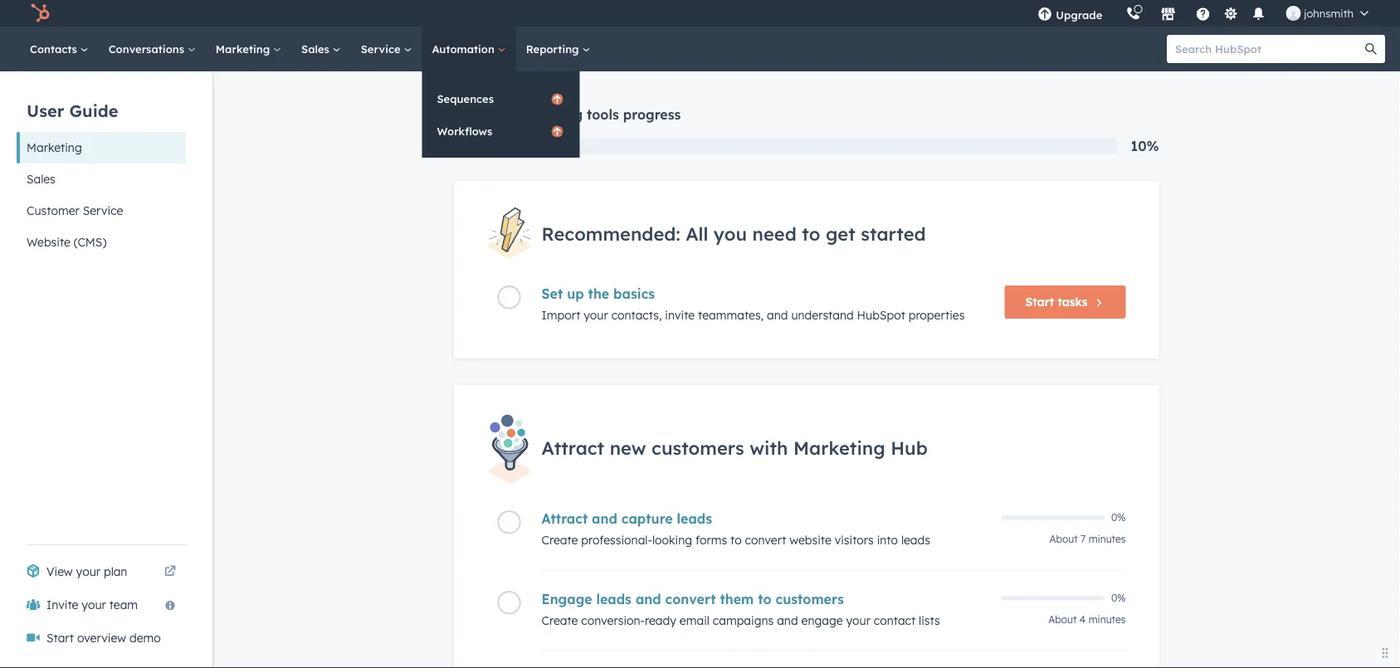 Task type: locate. For each thing, give the bounding box(es) containing it.
0 horizontal spatial customers
[[652, 436, 744, 459]]

user guide
[[27, 100, 118, 121]]

import
[[542, 308, 580, 323]]

help image
[[1195, 7, 1210, 22]]

about for attract and capture leads
[[1050, 532, 1078, 545]]

and up professional-
[[592, 510, 617, 527]]

2 attract from the top
[[542, 510, 588, 527]]

1 vertical spatial create
[[542, 613, 578, 627]]

sales up customer
[[27, 172, 55, 186]]

team
[[109, 598, 138, 612]]

properties
[[909, 308, 965, 323]]

start
[[1025, 295, 1054, 309], [46, 631, 74, 645]]

minutes right 4
[[1089, 613, 1126, 625]]

0 horizontal spatial leads
[[596, 591, 632, 607]]

professional-
[[581, 532, 652, 547]]

1 horizontal spatial customers
[[776, 591, 844, 607]]

start for start overview demo
[[46, 631, 74, 645]]

1 vertical spatial about
[[1049, 613, 1077, 625]]

1 horizontal spatial start
[[1025, 295, 1054, 309]]

attract new customers with marketing hub
[[542, 436, 928, 459]]

start overview demo
[[46, 631, 161, 645]]

to right 'forms'
[[730, 532, 742, 547]]

1 horizontal spatial to
[[758, 591, 772, 607]]

1 vertical spatial sales
[[27, 172, 55, 186]]

johnsmith button
[[1276, 0, 1379, 27]]

2 horizontal spatial leads
[[901, 532, 930, 547]]

your left plan
[[76, 564, 100, 579]]

minutes
[[1089, 532, 1126, 545], [1089, 613, 1126, 625]]

your
[[480, 106, 511, 123]]

1 0% from the top
[[1111, 511, 1126, 524]]

and
[[767, 308, 788, 323], [592, 510, 617, 527], [636, 591, 661, 607], [777, 613, 798, 627]]

about left 4
[[1049, 613, 1077, 625]]

2 create from the top
[[542, 613, 578, 627]]

conversations
[[108, 42, 187, 56]]

your down the
[[584, 308, 608, 323]]

1 vertical spatial minutes
[[1089, 613, 1126, 625]]

service right the 'sales' link
[[361, 42, 404, 56]]

view your plan
[[46, 564, 127, 579]]

customers
[[652, 436, 744, 459], [776, 591, 844, 607]]

marketplaces button
[[1151, 0, 1186, 27]]

demo
[[129, 631, 161, 645]]

link opens in a new window image
[[164, 562, 176, 582], [164, 566, 176, 578]]

convert down attract and capture leads button
[[745, 532, 786, 547]]

0 vertical spatial convert
[[745, 532, 786, 547]]

2 minutes from the top
[[1089, 613, 1126, 625]]

2 vertical spatial to
[[758, 591, 772, 607]]

0%
[[1111, 511, 1126, 524], [1111, 592, 1126, 604]]

2 vertical spatial leads
[[596, 591, 632, 607]]

1 vertical spatial to
[[730, 532, 742, 547]]

automation menu
[[422, 71, 580, 158]]

start down 'invite'
[[46, 631, 74, 645]]

0 horizontal spatial to
[[730, 532, 742, 547]]

1 vertical spatial convert
[[665, 591, 716, 607]]

1 minutes from the top
[[1089, 532, 1126, 545]]

your
[[584, 308, 608, 323], [76, 564, 100, 579], [82, 598, 106, 612], [846, 613, 871, 627]]

hubspot link
[[20, 3, 62, 23]]

0% up about 4 minutes
[[1111, 592, 1126, 604]]

and down set up the basics button
[[767, 308, 788, 323]]

tasks
[[1058, 295, 1088, 309]]

1 horizontal spatial sales
[[301, 42, 333, 56]]

johnsmith
[[1304, 6, 1354, 20]]

2 link opens in a new window image from the top
[[164, 566, 176, 578]]

0 horizontal spatial service
[[83, 203, 123, 218]]

menu
[[1026, 0, 1380, 27]]

to inside engage leads and convert them to customers create conversion-ready email campaigns and engage your contact lists
[[758, 591, 772, 607]]

view your plan link
[[17, 555, 186, 588]]

service inside button
[[83, 203, 123, 218]]

attract and capture leads button
[[542, 510, 991, 527]]

about
[[1050, 532, 1078, 545], [1049, 613, 1077, 625]]

customers up engage
[[776, 591, 844, 607]]

4
[[1080, 613, 1086, 625]]

leads up conversion-
[[596, 591, 632, 607]]

0 vertical spatial to
[[802, 222, 820, 245]]

minutes right 7
[[1089, 532, 1126, 545]]

invite your team button
[[17, 588, 186, 622]]

looking
[[652, 532, 692, 547]]

your right engage
[[846, 613, 871, 627]]

contacts link
[[20, 27, 99, 71]]

marketing left hub
[[793, 436, 885, 459]]

minutes for attract and capture leads
[[1089, 532, 1126, 545]]

1 vertical spatial leads
[[901, 532, 930, 547]]

about left 7
[[1050, 532, 1078, 545]]

1 vertical spatial service
[[83, 203, 123, 218]]

service down sales button
[[83, 203, 123, 218]]

leads inside engage leads and convert them to customers create conversion-ready email campaigns and engage your contact lists
[[596, 591, 632, 607]]

0 horizontal spatial sales
[[27, 172, 55, 186]]

marketplaces image
[[1161, 7, 1176, 22]]

10%
[[1131, 138, 1159, 154]]

1 horizontal spatial convert
[[745, 532, 786, 547]]

0 horizontal spatial start
[[46, 631, 74, 645]]

reporting
[[526, 42, 582, 56]]

marketing button
[[17, 132, 186, 164]]

marketing left the 'sales' link
[[216, 42, 273, 56]]

automation link
[[422, 27, 516, 71]]

0 vertical spatial sales
[[301, 42, 333, 56]]

1 vertical spatial customers
[[776, 591, 844, 607]]

help button
[[1189, 0, 1217, 27]]

marketing
[[216, 42, 273, 56], [515, 106, 583, 123], [27, 140, 82, 155], [793, 436, 885, 459]]

start tasks button
[[1005, 286, 1126, 319]]

0 vertical spatial create
[[542, 532, 578, 547]]

2 0% from the top
[[1111, 592, 1126, 604]]

create
[[542, 532, 578, 547], [542, 613, 578, 627]]

marketing down the user
[[27, 140, 82, 155]]

0 horizontal spatial convert
[[665, 591, 716, 607]]

start left tasks
[[1025, 295, 1054, 309]]

convert up 'email'
[[665, 591, 716, 607]]

sequences link
[[422, 83, 580, 115]]

0 vertical spatial attract
[[542, 436, 604, 459]]

set up the basics button
[[542, 286, 991, 302]]

attract
[[542, 436, 604, 459], [542, 510, 588, 527]]

create down engage
[[542, 613, 578, 627]]

0% up the about 7 minutes
[[1111, 511, 1126, 524]]

forms
[[696, 532, 727, 547]]

0 vertical spatial service
[[361, 42, 404, 56]]

customer
[[27, 203, 80, 218]]

your left team
[[82, 598, 106, 612]]

2 horizontal spatial to
[[802, 222, 820, 245]]

need
[[752, 222, 797, 245]]

menu item
[[1114, 0, 1117, 27]]

attract inside attract and capture leads create professional-looking forms to convert website visitors into leads
[[542, 510, 588, 527]]

customers inside engage leads and convert them to customers create conversion-ready email campaigns and engage your contact lists
[[776, 591, 844, 607]]

sales right the "marketing" link
[[301, 42, 333, 56]]

customer service button
[[17, 195, 186, 227]]

0 vertical spatial 0%
[[1111, 511, 1126, 524]]

to
[[802, 222, 820, 245], [730, 532, 742, 547], [758, 591, 772, 607]]

sales inside button
[[27, 172, 55, 186]]

Search HubSpot search field
[[1167, 35, 1370, 63]]

1 attract from the top
[[542, 436, 604, 459]]

0 vertical spatial about
[[1050, 532, 1078, 545]]

with
[[750, 436, 788, 459]]

hubspot image
[[30, 3, 50, 23]]

leads up 'forms'
[[677, 510, 712, 527]]

1 create from the top
[[542, 532, 578, 547]]

start inside button
[[1025, 295, 1054, 309]]

create left professional-
[[542, 532, 578, 547]]

0 vertical spatial leads
[[677, 510, 712, 527]]

to inside attract and capture leads create professional-looking forms to convert website visitors into leads
[[730, 532, 742, 547]]

basics
[[613, 286, 655, 302]]

1 vertical spatial attract
[[542, 510, 588, 527]]

0 vertical spatial start
[[1025, 295, 1054, 309]]

service
[[361, 42, 404, 56], [83, 203, 123, 218]]

leads right into
[[901, 532, 930, 547]]

user
[[27, 100, 64, 121]]

leads
[[677, 510, 712, 527], [901, 532, 930, 547], [596, 591, 632, 607]]

(cms)
[[74, 235, 107, 249]]

1 vertical spatial start
[[46, 631, 74, 645]]

to right them
[[758, 591, 772, 607]]

convert
[[745, 532, 786, 547], [665, 591, 716, 607]]

sequences
[[437, 92, 494, 105]]

and inside attract and capture leads create professional-looking forms to convert website visitors into leads
[[592, 510, 617, 527]]

to left get
[[802, 222, 820, 245]]

0 vertical spatial minutes
[[1089, 532, 1126, 545]]

marketing link
[[206, 27, 291, 71]]

attract up professional-
[[542, 510, 588, 527]]

1 vertical spatial 0%
[[1111, 592, 1126, 604]]

set up the basics import your contacts, invite teammates, and understand hubspot properties
[[542, 286, 965, 323]]

attract left new
[[542, 436, 604, 459]]

attract for attract new customers with marketing hub
[[542, 436, 604, 459]]

automation
[[432, 42, 498, 56]]

0 vertical spatial customers
[[652, 436, 744, 459]]

customers right new
[[652, 436, 744, 459]]

sales link
[[291, 27, 351, 71]]

into
[[877, 532, 898, 547]]



Task type: describe. For each thing, give the bounding box(es) containing it.
about 7 minutes
[[1050, 532, 1126, 545]]

guide
[[69, 100, 118, 121]]

settings image
[[1223, 7, 1238, 22]]

engage leads and convert them to customers button
[[542, 591, 991, 607]]

your inside set up the basics import your contacts, invite teammates, and understand hubspot properties
[[584, 308, 608, 323]]

about for engage leads and convert them to customers
[[1049, 613, 1077, 625]]

1 link opens in a new window image from the top
[[164, 562, 176, 582]]

0% for engage leads and convert them to customers
[[1111, 592, 1126, 604]]

you
[[714, 222, 747, 245]]

upgrade
[[1056, 8, 1103, 22]]

new
[[610, 436, 646, 459]]

get
[[826, 222, 856, 245]]

email
[[680, 613, 710, 627]]

progress
[[623, 106, 681, 123]]

search button
[[1357, 35, 1385, 63]]

marketing right your
[[515, 106, 583, 123]]

workflows link
[[422, 115, 580, 147]]

hubspot
[[857, 308, 905, 323]]

calling icon image
[[1126, 6, 1141, 21]]

1 horizontal spatial service
[[361, 42, 404, 56]]

campaigns
[[713, 613, 774, 627]]

convert inside attract and capture leads create professional-looking forms to convert website visitors into leads
[[745, 532, 786, 547]]

website (cms) button
[[17, 227, 186, 258]]

your marketing tools progress progress bar
[[454, 138, 520, 154]]

contacts
[[30, 42, 80, 56]]

notifications button
[[1244, 0, 1273, 27]]

recommended:
[[542, 222, 680, 245]]

menu containing johnsmith
[[1026, 0, 1380, 27]]

create inside engage leads and convert them to customers create conversion-ready email campaigns and engage your contact lists
[[542, 613, 578, 627]]

user guide views element
[[17, 71, 186, 258]]

and inside set up the basics import your contacts, invite teammates, and understand hubspot properties
[[767, 308, 788, 323]]

capture
[[621, 510, 673, 527]]

sales button
[[17, 164, 186, 195]]

create inside attract and capture leads create professional-looking forms to convert website visitors into leads
[[542, 532, 578, 547]]

start overview demo link
[[17, 622, 186, 655]]

plan
[[104, 564, 127, 579]]

conversations link
[[99, 27, 206, 71]]

invite
[[665, 308, 695, 323]]

started
[[861, 222, 926, 245]]

all
[[686, 222, 708, 245]]

overview
[[77, 631, 126, 645]]

about 4 minutes
[[1049, 613, 1126, 625]]

tools
[[587, 106, 619, 123]]

lists
[[919, 613, 940, 627]]

conversion-
[[581, 613, 645, 627]]

up
[[567, 286, 584, 302]]

teammates,
[[698, 308, 764, 323]]

attract and capture leads create professional-looking forms to convert website visitors into leads
[[542, 510, 930, 547]]

invite
[[46, 598, 78, 612]]

hub
[[891, 436, 928, 459]]

start tasks
[[1025, 295, 1088, 309]]

set
[[542, 286, 563, 302]]

recommended: all you need to get started
[[542, 222, 926, 245]]

workflows
[[437, 124, 493, 138]]

john smith image
[[1286, 6, 1301, 21]]

settings link
[[1220, 5, 1241, 22]]

view
[[46, 564, 73, 579]]

7
[[1081, 532, 1086, 545]]

ready
[[645, 613, 676, 627]]

visitors
[[835, 532, 874, 547]]

your inside button
[[82, 598, 106, 612]]

engage leads and convert them to customers create conversion-ready email campaigns and engage your contact lists
[[542, 591, 940, 627]]

contact
[[874, 613, 916, 627]]

1 horizontal spatial leads
[[677, 510, 712, 527]]

engage
[[801, 613, 843, 627]]

website
[[27, 235, 70, 249]]

and down engage leads and convert them to customers button
[[777, 613, 798, 627]]

customer service
[[27, 203, 123, 218]]

notifications image
[[1251, 7, 1266, 22]]

the
[[588, 286, 609, 302]]

website
[[790, 532, 831, 547]]

reporting link
[[516, 27, 600, 71]]

them
[[720, 591, 754, 607]]

your inside engage leads and convert them to customers create conversion-ready email campaigns and engage your contact lists
[[846, 613, 871, 627]]

your marketing tools progress
[[480, 106, 681, 123]]

service link
[[351, 27, 422, 71]]

marketing inside button
[[27, 140, 82, 155]]

website (cms)
[[27, 235, 107, 249]]

attract for attract and capture leads create professional-looking forms to convert website visitors into leads
[[542, 510, 588, 527]]

and up ready
[[636, 591, 661, 607]]

0% for attract and capture leads
[[1111, 511, 1126, 524]]

upgrade image
[[1038, 7, 1053, 22]]

start for start tasks
[[1025, 295, 1054, 309]]

convert inside engage leads and convert them to customers create conversion-ready email campaigns and engage your contact lists
[[665, 591, 716, 607]]

understand
[[791, 308, 854, 323]]

search image
[[1365, 43, 1377, 55]]

engage
[[542, 591, 592, 607]]

contacts,
[[611, 308, 662, 323]]

minutes for engage leads and convert them to customers
[[1089, 613, 1126, 625]]

calling icon button
[[1119, 2, 1147, 24]]

invite your team
[[46, 598, 138, 612]]



Task type: vqa. For each thing, say whether or not it's contained in the screenshot.
Apoptosis Studios 2
no



